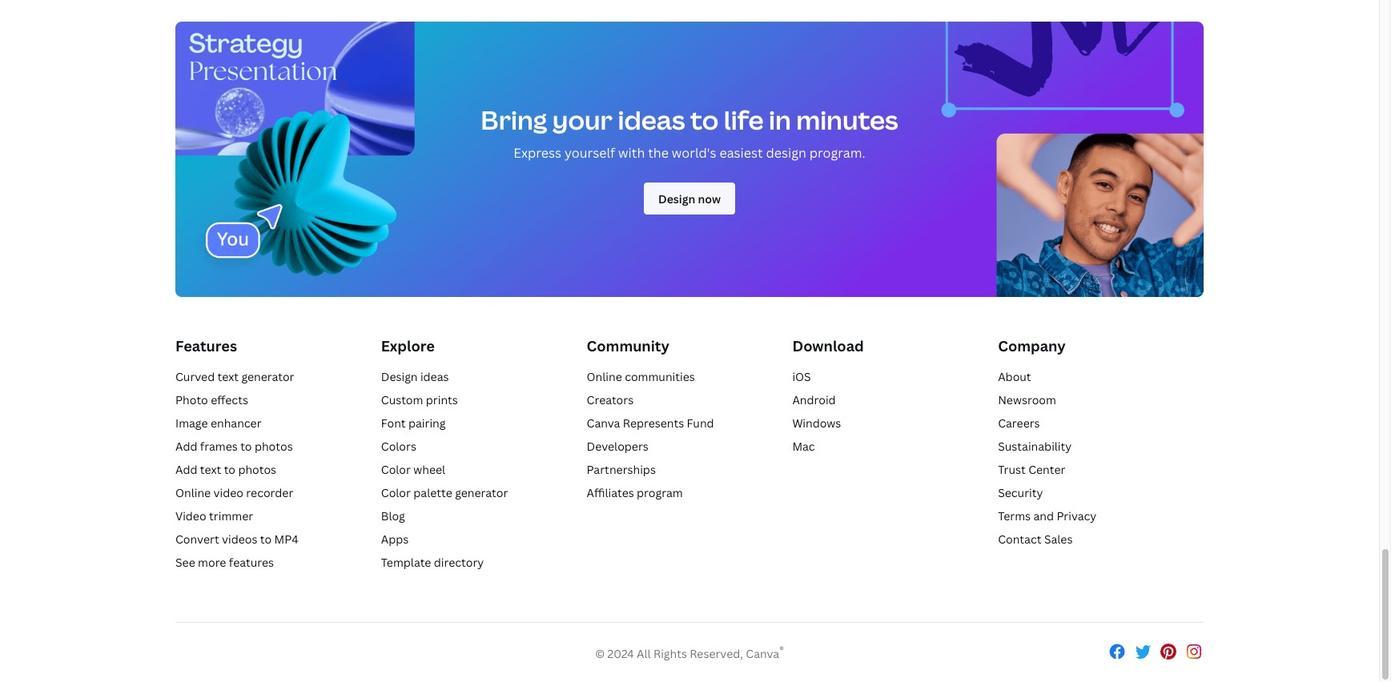 Task type: describe. For each thing, give the bounding box(es) containing it.
android
[[793, 393, 836, 408]]

blog link
[[381, 509, 405, 524]]

1 vertical spatial photos
[[238, 463, 277, 478]]

security link
[[999, 486, 1044, 501]]

1 vertical spatial text
[[200, 463, 221, 478]]

image enhancer link
[[175, 416, 262, 431]]

2 color from the top
[[381, 486, 411, 501]]

company
[[999, 336, 1066, 356]]

more
[[198, 555, 226, 571]]

contact sales link
[[999, 532, 1073, 547]]

add frames to photos link
[[175, 439, 293, 455]]

online inside curved text generator photo effects image enhancer add frames to photos add text to photos online video recorder video trimmer convert videos to mp4 see more features
[[175, 486, 211, 501]]

photo effects link
[[175, 393, 248, 408]]

prints
[[426, 393, 458, 408]]

newsroom
[[999, 393, 1057, 408]]

to down enhancer
[[241, 439, 252, 455]]

1 color from the top
[[381, 463, 411, 478]]

minutes
[[797, 103, 899, 137]]

trimmer
[[209, 509, 253, 524]]

features
[[229, 555, 274, 571]]

yourself
[[565, 144, 616, 162]]

color wheel link
[[381, 463, 446, 478]]

trust
[[999, 463, 1026, 478]]

color palette generator link
[[381, 486, 508, 501]]

careers link
[[999, 416, 1041, 431]]

colors link
[[381, 439, 417, 455]]

ios
[[793, 370, 811, 385]]

terms
[[999, 509, 1031, 524]]

frames
[[200, 439, 238, 455]]

see more features link
[[175, 555, 274, 571]]

custom prints link
[[381, 393, 458, 408]]

curved
[[175, 370, 215, 385]]

terms and privacy link
[[999, 509, 1097, 524]]

font
[[381, 416, 406, 431]]

bring
[[481, 103, 548, 137]]

fund
[[687, 416, 714, 431]]

®
[[780, 644, 784, 656]]

online communities link
[[587, 370, 695, 385]]

about
[[999, 370, 1032, 385]]

video
[[214, 486, 244, 501]]

communities
[[625, 370, 695, 385]]

program.
[[810, 144, 866, 162]]

affiliates
[[587, 486, 634, 501]]

videos
[[222, 532, 258, 547]]

life
[[724, 103, 764, 137]]

about link
[[999, 370, 1032, 385]]

0 vertical spatial text
[[218, 370, 239, 385]]

pairing
[[409, 416, 446, 431]]

windows
[[793, 416, 842, 431]]

with
[[619, 144, 645, 162]]

program
[[637, 486, 683, 501]]

blog
[[381, 509, 405, 524]]

video
[[175, 509, 206, 524]]

canva represents fund link
[[587, 416, 714, 431]]

security
[[999, 486, 1044, 501]]

canva inside © 2024 all rights reserved, canva ®
[[746, 646, 780, 662]]

image
[[175, 416, 208, 431]]

colors
[[381, 439, 417, 455]]

ideas inside design ideas custom prints font pairing colors color wheel color palette generator blog apps template directory
[[421, 370, 449, 385]]

recorder
[[246, 486, 294, 501]]

to left mp4
[[260, 532, 272, 547]]

generator inside curved text generator photo effects image enhancer add frames to photos add text to photos online video recorder video trimmer convert videos to mp4 see more features
[[241, 370, 294, 385]]

all
[[637, 646, 651, 662]]



Task type: locate. For each thing, give the bounding box(es) containing it.
palette
[[414, 486, 453, 501]]

download
[[793, 336, 864, 356]]

world's
[[672, 144, 717, 162]]

1 horizontal spatial generator
[[455, 486, 508, 501]]

effects
[[211, 393, 248, 408]]

careers
[[999, 416, 1041, 431]]

affiliates program link
[[587, 486, 683, 501]]

online communities creators canva represents fund developers partnerships affiliates program
[[587, 370, 714, 501]]

1 vertical spatial color
[[381, 486, 411, 501]]

rights
[[654, 646, 687, 662]]

sales
[[1045, 532, 1073, 547]]

convert videos to mp4 link
[[175, 532, 299, 547]]

easiest
[[720, 144, 763, 162]]

bring your ideas to life in minutes express yourself with the world's easiest design program.
[[481, 103, 899, 162]]

1 horizontal spatial online
[[587, 370, 622, 385]]

1 vertical spatial canva
[[746, 646, 780, 662]]

0 horizontal spatial canva
[[587, 416, 621, 431]]

privacy
[[1057, 509, 1097, 524]]

developers link
[[587, 439, 649, 455]]

1 horizontal spatial ideas
[[618, 103, 686, 137]]

add up video
[[175, 463, 197, 478]]

0 vertical spatial ideas
[[618, 103, 686, 137]]

directory
[[434, 555, 484, 571]]

center
[[1029, 463, 1066, 478]]

ideas up prints
[[421, 370, 449, 385]]

©
[[596, 646, 605, 662]]

your
[[553, 103, 613, 137]]

1 vertical spatial online
[[175, 486, 211, 501]]

to up world's
[[691, 103, 719, 137]]

reserved,
[[690, 646, 744, 662]]

creators
[[587, 393, 634, 408]]

canva inside online communities creators canva represents fund developers partnerships affiliates program
[[587, 416, 621, 431]]

creators link
[[587, 393, 634, 408]]

convert
[[175, 532, 219, 547]]

0 vertical spatial color
[[381, 463, 411, 478]]

features
[[175, 336, 237, 356]]

2024
[[608, 646, 634, 662]]

video trimmer link
[[175, 509, 253, 524]]

photos up recorder
[[238, 463, 277, 478]]

curved text generator photo effects image enhancer add frames to photos add text to photos online video recorder video trimmer convert videos to mp4 see more features
[[175, 370, 299, 571]]

express
[[514, 144, 562, 162]]

to inside bring your ideas to life in minutes express yourself with the world's easiest design program.
[[691, 103, 719, 137]]

contact
[[999, 532, 1042, 547]]

1 vertical spatial ideas
[[421, 370, 449, 385]]

design ideas custom prints font pairing colors color wheel color palette generator blog apps template directory
[[381, 370, 508, 571]]

represents
[[623, 416, 684, 431]]

1 vertical spatial add
[[175, 463, 197, 478]]

online up creators at the bottom of page
[[587, 370, 622, 385]]

wheel
[[414, 463, 446, 478]]

0 horizontal spatial online
[[175, 486, 211, 501]]

design ideas link
[[381, 370, 449, 385]]

ideas up the
[[618, 103, 686, 137]]

photo
[[175, 393, 208, 408]]

0 vertical spatial canva
[[587, 416, 621, 431]]

online up video
[[175, 486, 211, 501]]

1 add from the top
[[175, 439, 197, 455]]

0 vertical spatial photos
[[255, 439, 293, 455]]

apps
[[381, 532, 409, 547]]

template directory link
[[381, 555, 484, 571]]

developers
[[587, 439, 649, 455]]

text down frames
[[200, 463, 221, 478]]

font pairing link
[[381, 416, 446, 431]]

template
[[381, 555, 431, 571]]

0 vertical spatial generator
[[241, 370, 294, 385]]

to up video
[[224, 463, 236, 478]]

windows link
[[793, 416, 842, 431]]

add down image
[[175, 439, 197, 455]]

online
[[587, 370, 622, 385], [175, 486, 211, 501]]

mp4
[[275, 532, 299, 547]]

ios android windows mac
[[793, 370, 842, 455]]

the
[[648, 144, 669, 162]]

design
[[381, 370, 418, 385]]

custom
[[381, 393, 423, 408]]

newsroom link
[[999, 393, 1057, 408]]

canva down creators at the bottom of page
[[587, 416, 621, 431]]

partnerships link
[[587, 463, 656, 478]]

generator inside design ideas custom prints font pairing colors color wheel color palette generator blog apps template directory
[[455, 486, 508, 501]]

trust center link
[[999, 463, 1066, 478]]

partnerships
[[587, 463, 656, 478]]

explore
[[381, 336, 435, 356]]

mac link
[[793, 439, 815, 455]]

add
[[175, 439, 197, 455], [175, 463, 197, 478]]

android link
[[793, 393, 836, 408]]

1 vertical spatial generator
[[455, 486, 508, 501]]

ios link
[[793, 370, 811, 385]]

generator up "effects"
[[241, 370, 294, 385]]

mac
[[793, 439, 815, 455]]

sustainability link
[[999, 439, 1072, 455]]

canva
[[587, 416, 621, 431], [746, 646, 780, 662]]

0 horizontal spatial generator
[[241, 370, 294, 385]]

1 horizontal spatial canva
[[746, 646, 780, 662]]

enhancer
[[211, 416, 262, 431]]

0 vertical spatial online
[[587, 370, 622, 385]]

add text to photos link
[[175, 463, 277, 478]]

ideas inside bring your ideas to life in minutes express yourself with the world's easiest design program.
[[618, 103, 686, 137]]

text up "effects"
[[218, 370, 239, 385]]

to
[[691, 103, 719, 137], [241, 439, 252, 455], [224, 463, 236, 478], [260, 532, 272, 547]]

design
[[766, 144, 807, 162]]

© 2024 all rights reserved, canva ®
[[596, 644, 784, 662]]

photos down enhancer
[[255, 439, 293, 455]]

generator right palette
[[455, 486, 508, 501]]

generator
[[241, 370, 294, 385], [455, 486, 508, 501]]

0 horizontal spatial ideas
[[421, 370, 449, 385]]

0 vertical spatial add
[[175, 439, 197, 455]]

online inside online communities creators canva represents fund developers partnerships affiliates program
[[587, 370, 622, 385]]

canva right reserved,
[[746, 646, 780, 662]]

see
[[175, 555, 195, 571]]

sustainability
[[999, 439, 1072, 455]]

color up blog link
[[381, 486, 411, 501]]

in
[[769, 103, 791, 137]]

curved text generator link
[[175, 370, 294, 385]]

community
[[587, 336, 670, 356]]

2 add from the top
[[175, 463, 197, 478]]

apps link
[[381, 532, 409, 547]]

color down 'colors' link
[[381, 463, 411, 478]]



Task type: vqa. For each thing, say whether or not it's contained in the screenshot.
Developers
yes



